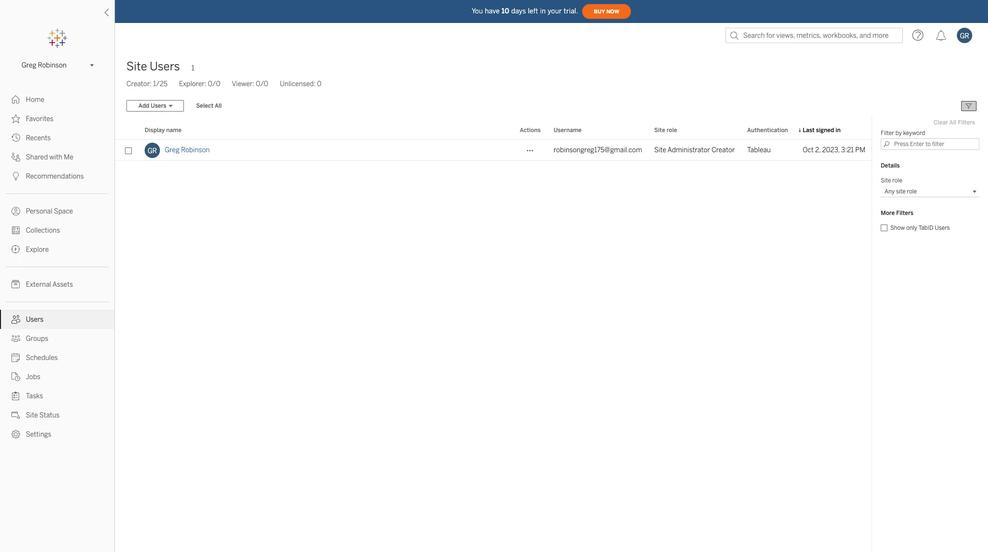 Task type: locate. For each thing, give the bounding box(es) containing it.
5 by text only_f5he34f image from the top
[[11, 373, 20, 381]]

1 horizontal spatial in
[[836, 127, 841, 134]]

1 vertical spatial greg robinson
[[165, 146, 210, 154]]

11 by text only_f5he34f image from the top
[[11, 430, 20, 439]]

robinson inside row
[[181, 146, 210, 154]]

robinson down name
[[181, 146, 210, 154]]

by text only_f5he34f image left recents
[[11, 134, 20, 142]]

greg
[[22, 61, 36, 69], [165, 146, 180, 154]]

space
[[54, 207, 73, 216]]

administrator
[[668, 146, 710, 154]]

shared
[[26, 153, 48, 161]]

by text only_f5he34f image left personal
[[11, 207, 20, 216]]

by text only_f5he34f image
[[11, 95, 20, 104], [11, 114, 20, 123], [11, 226, 20, 235], [11, 334, 20, 343], [11, 373, 20, 381]]

unlicensed:
[[280, 80, 316, 88]]

grid containing greg robinson
[[115, 122, 875, 552]]

1 vertical spatial greg
[[165, 146, 180, 154]]

row containing greg robinson
[[115, 140, 872, 161]]

home
[[26, 96, 44, 104]]

by text only_f5he34f image for collections
[[11, 226, 20, 235]]

in right left
[[540, 7, 546, 15]]

site up the site administrator creator
[[654, 127, 665, 134]]

greg robinson
[[22, 61, 67, 69], [165, 146, 210, 154]]

by text only_f5he34f image inside shared with me link
[[11, 153, 20, 161]]

role
[[667, 127, 677, 134], [892, 177, 902, 184], [907, 188, 917, 195]]

by text only_f5he34f image inside groups link
[[11, 334, 20, 343]]

role right site
[[907, 188, 917, 195]]

0/0 right the viewer:
[[256, 80, 268, 88]]

users right tabid
[[935, 225, 950, 231]]

by text only_f5he34f image inside explore link
[[11, 245, 20, 254]]

greg robinson up home
[[22, 61, 67, 69]]

0 horizontal spatial site role
[[654, 127, 677, 134]]

by text only_f5he34f image for recommendations
[[11, 172, 20, 181]]

1 horizontal spatial all
[[949, 119, 957, 126]]

all for select
[[215, 103, 222, 109]]

creator:
[[126, 80, 152, 88]]

by text only_f5he34f image left collections
[[11, 226, 20, 235]]

site role
[[654, 127, 677, 134], [881, 177, 902, 184]]

groups link
[[0, 329, 114, 348]]

by text only_f5he34f image inside 'site status' 'link'
[[11, 411, 20, 420]]

10 by text only_f5he34f image from the top
[[11, 411, 20, 420]]

0 vertical spatial greg robinson
[[22, 61, 67, 69]]

by text only_f5he34f image left "groups"
[[11, 334, 20, 343]]

by text only_f5he34f image inside the users "link"
[[11, 315, 20, 324]]

filters
[[958, 119, 975, 126], [896, 210, 914, 217]]

robinsongreg175@gmail.com
[[554, 146, 642, 154]]

greg robinson inside popup button
[[22, 61, 67, 69]]

1 horizontal spatial greg
[[165, 146, 180, 154]]

by text only_f5he34f image left favorites
[[11, 114, 20, 123]]

1 vertical spatial all
[[949, 119, 957, 126]]

show only tabid users
[[890, 225, 950, 231]]

filters inside button
[[958, 119, 975, 126]]

5 by text only_f5he34f image from the top
[[11, 245, 20, 254]]

3 by text only_f5he34f image from the top
[[11, 172, 20, 181]]

Filter by keyword text field
[[881, 138, 980, 150]]

by text only_f5he34f image inside recents link
[[11, 134, 20, 142]]

all inside button
[[215, 103, 222, 109]]

by text only_f5he34f image left recommendations
[[11, 172, 20, 181]]

1 vertical spatial robinson
[[181, 146, 210, 154]]

site role up administrator
[[654, 127, 677, 134]]

add
[[138, 103, 149, 109]]

2 by text only_f5he34f image from the top
[[11, 114, 20, 123]]

all right clear
[[949, 119, 957, 126]]

4 by text only_f5he34f image from the top
[[11, 334, 20, 343]]

site status link
[[0, 406, 114, 425]]

all right the select at the top of the page
[[215, 103, 222, 109]]

recommendations
[[26, 172, 84, 181]]

all for clear
[[949, 119, 957, 126]]

users inside "link"
[[26, 316, 44, 324]]

favorites
[[26, 115, 53, 123]]

1 vertical spatial in
[[836, 127, 841, 134]]

4 by text only_f5he34f image from the top
[[11, 207, 20, 216]]

0 vertical spatial filters
[[958, 119, 975, 126]]

1 by text only_f5he34f image from the top
[[11, 95, 20, 104]]

site status
[[26, 411, 60, 420]]

users up "groups"
[[26, 316, 44, 324]]

you
[[472, 7, 483, 15]]

2 by text only_f5he34f image from the top
[[11, 153, 20, 161]]

site inside 'link'
[[26, 411, 38, 420]]

by
[[896, 130, 902, 137]]

more filters
[[881, 210, 914, 217]]

1 horizontal spatial 0/0
[[256, 80, 268, 88]]

favorites link
[[0, 109, 114, 128]]

select all button
[[190, 100, 228, 112]]

1 0/0 from the left
[[208, 80, 220, 88]]

site role inside grid
[[654, 127, 677, 134]]

users
[[150, 59, 180, 73], [151, 103, 166, 109], [935, 225, 950, 231], [26, 316, 44, 324]]

0 horizontal spatial greg robinson
[[22, 61, 67, 69]]

1 horizontal spatial role
[[892, 177, 902, 184]]

main navigation. press the up and down arrow keys to access links. element
[[0, 90, 114, 444]]

username
[[554, 127, 582, 134]]

row
[[115, 140, 872, 161]]

collections
[[26, 227, 60, 235]]

0 vertical spatial robinson
[[38, 61, 67, 69]]

select all
[[196, 103, 222, 109]]

filters right clear
[[958, 119, 975, 126]]

explorer: 0/0
[[179, 80, 220, 88]]

explorer:
[[179, 80, 206, 88]]

0 horizontal spatial 0/0
[[208, 80, 220, 88]]

details
[[881, 162, 900, 169]]

jobs link
[[0, 367, 114, 387]]

0 vertical spatial site role
[[654, 127, 677, 134]]

0 vertical spatial greg
[[22, 61, 36, 69]]

clear all filters
[[934, 119, 975, 126]]

1 vertical spatial site role
[[881, 177, 902, 184]]

by text only_f5he34f image inside settings link
[[11, 430, 20, 439]]

site up any
[[881, 177, 891, 184]]

greg robinson down name
[[165, 146, 210, 154]]

role up any site role
[[892, 177, 902, 184]]

in
[[540, 7, 546, 15], [836, 127, 841, 134]]

by text only_f5he34f image inside recommendations link
[[11, 172, 20, 181]]

robinson up home link
[[38, 61, 67, 69]]

1 by text only_f5he34f image from the top
[[11, 134, 20, 142]]

0/0 right explorer:
[[208, 80, 220, 88]]

8 by text only_f5he34f image from the top
[[11, 353, 20, 362]]

have
[[485, 7, 500, 15]]

0 horizontal spatial role
[[667, 127, 677, 134]]

by text only_f5he34f image left settings
[[11, 430, 20, 439]]

6 by text only_f5he34f image from the top
[[11, 280, 20, 289]]

authentication
[[747, 127, 788, 134]]

2 0/0 from the left
[[256, 80, 268, 88]]

clear
[[934, 119, 948, 126]]

filters up only
[[896, 210, 914, 217]]

3 by text only_f5he34f image from the top
[[11, 226, 20, 235]]

by text only_f5he34f image left home
[[11, 95, 20, 104]]

0 vertical spatial in
[[540, 7, 546, 15]]

1 horizontal spatial robinson
[[181, 146, 210, 154]]

site administrator creator
[[654, 146, 735, 154]]

by text only_f5he34f image inside "tasks" 'link'
[[11, 392, 20, 400]]

site left status
[[26, 411, 38, 420]]

by text only_f5he34f image left tasks
[[11, 392, 20, 400]]

all inside button
[[949, 119, 957, 126]]

by text only_f5he34f image left shared
[[11, 153, 20, 161]]

greg down name
[[165, 146, 180, 154]]

tabid
[[919, 225, 934, 231]]

greg robinson button
[[18, 59, 97, 71]]

recommendations link
[[0, 167, 114, 186]]

by text only_f5he34f image inside the collections link
[[11, 226, 20, 235]]

creator: 1/25
[[126, 80, 168, 88]]

any site role button
[[881, 186, 980, 197]]

left
[[528, 7, 538, 15]]

by text only_f5he34f image left site status
[[11, 411, 20, 420]]

0/0 for explorer: 0/0
[[208, 80, 220, 88]]

users right the add on the left of the page
[[151, 103, 166, 109]]

2 horizontal spatial role
[[907, 188, 917, 195]]

display name
[[145, 127, 182, 134]]

0 vertical spatial all
[[215, 103, 222, 109]]

by text only_f5he34f image inside external assets link
[[11, 280, 20, 289]]

1 vertical spatial role
[[892, 177, 902, 184]]

filter by keyword
[[881, 130, 925, 137]]

grid
[[115, 122, 875, 552]]

0 vertical spatial role
[[667, 127, 677, 134]]

recents
[[26, 134, 51, 142]]

0 horizontal spatial all
[[215, 103, 222, 109]]

1 horizontal spatial site role
[[881, 177, 902, 184]]

1 horizontal spatial filters
[[958, 119, 975, 126]]

last
[[803, 127, 815, 134]]

7 by text only_f5he34f image from the top
[[11, 315, 20, 324]]

by text only_f5he34f image for external assets
[[11, 280, 20, 289]]

tasks link
[[0, 387, 114, 406]]

1 horizontal spatial greg robinson
[[165, 146, 210, 154]]

by text only_f5he34f image inside "favorites" link
[[11, 114, 20, 123]]

site role up any
[[881, 177, 902, 184]]

greg robinson link
[[165, 140, 210, 161]]

jobs
[[26, 373, 40, 381]]

1 vertical spatial filters
[[896, 210, 914, 217]]

by text only_f5he34f image inside home link
[[11, 95, 20, 104]]

users up 1/25
[[150, 59, 180, 73]]

robinson
[[38, 61, 67, 69], [181, 146, 210, 154]]

9 by text only_f5he34f image from the top
[[11, 392, 20, 400]]

tableau
[[747, 146, 771, 154]]

0 horizontal spatial robinson
[[38, 61, 67, 69]]

by text only_f5he34f image left external
[[11, 280, 20, 289]]

by text only_f5he34f image inside schedules link
[[11, 353, 20, 362]]

by text only_f5he34f image
[[11, 134, 20, 142], [11, 153, 20, 161], [11, 172, 20, 181], [11, 207, 20, 216], [11, 245, 20, 254], [11, 280, 20, 289], [11, 315, 20, 324], [11, 353, 20, 362], [11, 392, 20, 400], [11, 411, 20, 420], [11, 430, 20, 439]]

all
[[215, 103, 222, 109], [949, 119, 957, 126]]

external
[[26, 281, 51, 289]]

by text only_f5he34f image left schedules
[[11, 353, 20, 362]]

by text only_f5he34f image inside personal space link
[[11, 207, 20, 216]]

by text only_f5he34f image left explore
[[11, 245, 20, 254]]

2 vertical spatial role
[[907, 188, 917, 195]]

by text only_f5he34f image inside jobs link
[[11, 373, 20, 381]]

home link
[[0, 90, 114, 109]]

with
[[49, 153, 62, 161]]

by text only_f5he34f image up groups link
[[11, 315, 20, 324]]

external assets
[[26, 281, 73, 289]]

in right 'signed'
[[836, 127, 841, 134]]

greg inside row
[[165, 146, 180, 154]]

0/0
[[208, 80, 220, 88], [256, 80, 268, 88]]

by text only_f5he34f image left jobs
[[11, 373, 20, 381]]

role up administrator
[[667, 127, 677, 134]]

greg up home
[[22, 61, 36, 69]]

trial.
[[564, 7, 578, 15]]

0 horizontal spatial greg
[[22, 61, 36, 69]]



Task type: describe. For each thing, give the bounding box(es) containing it.
filter
[[881, 130, 894, 137]]

1
[[191, 64, 194, 72]]

add users button
[[126, 100, 184, 112]]

0
[[317, 80, 321, 88]]

signed
[[816, 127, 834, 134]]

external assets link
[[0, 275, 114, 294]]

clear all filters button
[[929, 117, 980, 128]]

in inside grid
[[836, 127, 841, 134]]

robinson inside popup button
[[38, 61, 67, 69]]

any site role
[[885, 188, 917, 195]]

personal space link
[[0, 202, 114, 221]]

by text only_f5he34f image for home
[[11, 95, 20, 104]]

now
[[606, 8, 619, 15]]

users link
[[0, 310, 114, 329]]

by text only_f5he34f image for favorites
[[11, 114, 20, 123]]

0 horizontal spatial filters
[[896, 210, 914, 217]]

by text only_f5he34f image for tasks
[[11, 392, 20, 400]]

select
[[196, 103, 213, 109]]

buy now button
[[582, 4, 631, 19]]

personal
[[26, 207, 52, 216]]

by text only_f5he34f image for personal space
[[11, 207, 20, 216]]

settings
[[26, 431, 51, 439]]

users inside "dropdown button"
[[151, 103, 166, 109]]

0/0 for viewer: 0/0
[[256, 80, 268, 88]]

by text only_f5he34f image for recents
[[11, 134, 20, 142]]

unlicensed: 0
[[280, 80, 321, 88]]

recents link
[[0, 128, 114, 148]]

oct 2, 2023, 3:21 pm
[[803, 146, 866, 154]]

viewer:
[[232, 80, 254, 88]]

shared with me
[[26, 153, 73, 161]]

by text only_f5he34f image for explore
[[11, 245, 20, 254]]

display
[[145, 127, 165, 134]]

me
[[64, 153, 73, 161]]

2,
[[815, 146, 821, 154]]

by text only_f5he34f image for shared with me
[[11, 153, 20, 161]]

1/25
[[153, 80, 168, 88]]

your
[[548, 7, 562, 15]]

row inside grid
[[115, 140, 872, 161]]

pm
[[855, 146, 866, 154]]

site
[[896, 188, 906, 195]]

greg inside popup button
[[22, 61, 36, 69]]

schedules link
[[0, 348, 114, 367]]

assets
[[52, 281, 73, 289]]

you have 10 days left in your trial.
[[472, 7, 578, 15]]

settings link
[[0, 425, 114, 444]]

oct
[[803, 146, 814, 154]]

add users
[[138, 103, 166, 109]]

explore link
[[0, 240, 114, 259]]

viewer: 0/0
[[232, 80, 268, 88]]

any
[[885, 188, 895, 195]]

10
[[502, 7, 509, 15]]

site users
[[126, 59, 180, 73]]

groups
[[26, 335, 48, 343]]

status
[[39, 411, 60, 420]]

3:21
[[841, 146, 854, 154]]

schedules
[[26, 354, 58, 362]]

collections link
[[0, 221, 114, 240]]

role inside dropdown button
[[907, 188, 917, 195]]

by text only_f5he34f image for users
[[11, 315, 20, 324]]

navigation panel element
[[0, 29, 114, 444]]

by text only_f5he34f image for settings
[[11, 430, 20, 439]]

personal space
[[26, 207, 73, 216]]

by text only_f5he34f image for jobs
[[11, 373, 20, 381]]

site left administrator
[[654, 146, 666, 154]]

keyword
[[903, 130, 925, 137]]

by text only_f5he34f image for schedules
[[11, 353, 20, 362]]

buy
[[594, 8, 605, 15]]

2023,
[[822, 146, 840, 154]]

name
[[166, 127, 182, 134]]

actions
[[520, 127, 541, 134]]

tasks
[[26, 392, 43, 400]]

shared with me link
[[0, 148, 114, 167]]

site up creator:
[[126, 59, 147, 73]]

explore
[[26, 246, 49, 254]]

by text only_f5he34f image for groups
[[11, 334, 20, 343]]

show
[[890, 225, 905, 231]]

last signed in
[[803, 127, 841, 134]]

role inside grid
[[667, 127, 677, 134]]

Search for views, metrics, workbooks, and more text field
[[726, 28, 903, 43]]

creator
[[712, 146, 735, 154]]

buy now
[[594, 8, 619, 15]]

0 horizontal spatial in
[[540, 7, 546, 15]]

by text only_f5he34f image for site status
[[11, 411, 20, 420]]

only
[[906, 225, 917, 231]]



Task type: vqa. For each thing, say whether or not it's contained in the screenshot.
2023,
yes



